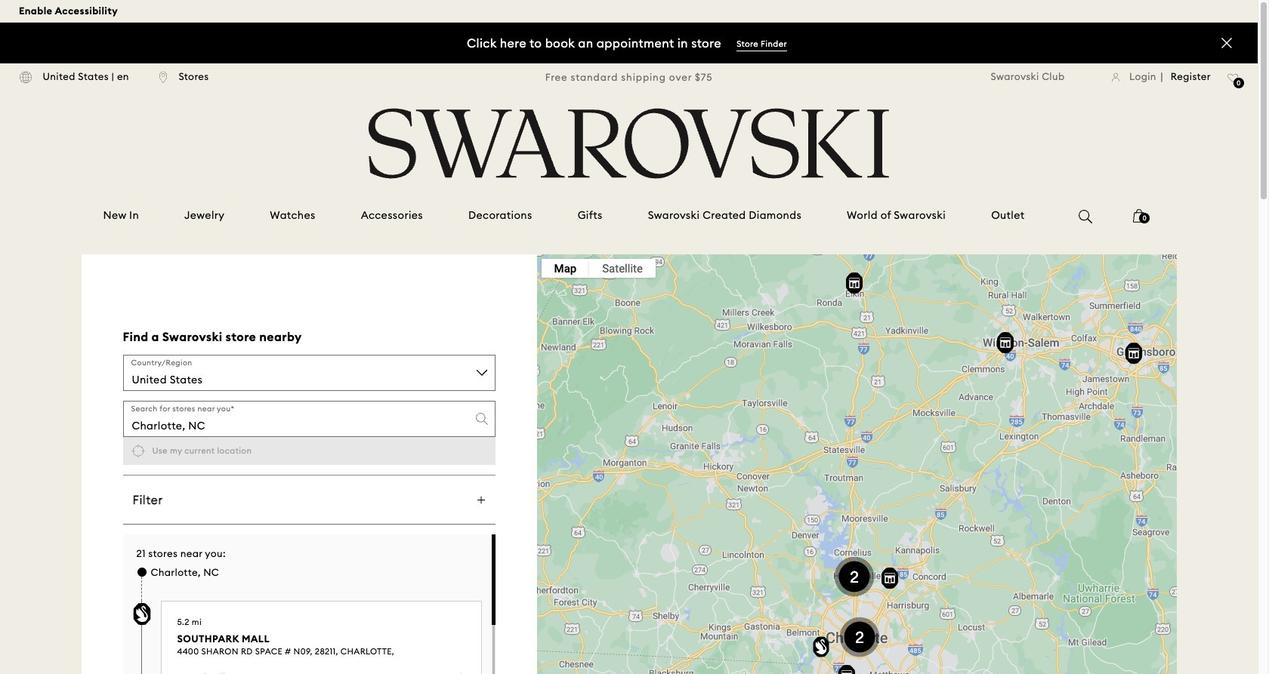 Task type: describe. For each thing, give the bounding box(es) containing it.
left-wishlist image image
[[1228, 73, 1239, 83]]

left-locator image image
[[159, 71, 168, 84]]

cart-mobile image image
[[1134, 209, 1146, 223]]

swan image
[[133, 604, 151, 626]]

search image image
[[1079, 210, 1093, 224]]

Search for stores near you* text field
[[123, 402, 495, 438]]

0 vertical spatial 2 image
[[828, 551, 881, 604]]



Task type: vqa. For each thing, say whether or not it's contained in the screenshot.
my location icon
yes



Task type: locate. For each thing, give the bounding box(es) containing it.
map region
[[466, 173, 1239, 675]]

swarovski image
[[364, 108, 895, 179]]

my location image
[[131, 445, 145, 459]]

2 image
[[828, 551, 881, 604], [834, 611, 886, 664]]

region
[[123, 525, 495, 526]]

arrow icon image
[[477, 496, 486, 505]]

left login image
[[1112, 72, 1120, 82]]

country-selector image image
[[19, 71, 32, 84]]

1 vertical spatial 2 image
[[834, 611, 886, 664]]

Country/Region text field
[[123, 355, 495, 392]]

menu bar
[[541, 259, 656, 278]]



